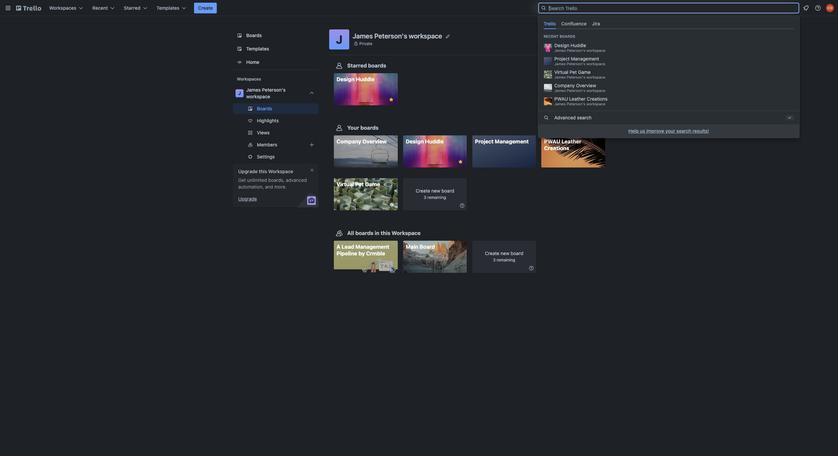Task type: describe. For each thing, give the bounding box(es) containing it.
a lead management pipeline by crmble
[[337, 244, 389, 257]]

2 horizontal spatial create
[[485, 250, 499, 256]]

virtual for virtual pet game
[[337, 181, 354, 188]]

boards for second boards link from the top of the page
[[257, 106, 272, 111]]

pwau leather creations
[[544, 139, 581, 151]]

recent button
[[88, 3, 119, 13]]

tab list containing trello
[[541, 18, 797, 29]]

workspace inside pwau leather creations james peterson's workspace
[[587, 102, 605, 106]]

game for virtual pet game
[[365, 181, 380, 188]]

0 vertical spatial remaining
[[428, 195, 446, 200]]

1 horizontal spatial remaining
[[497, 258, 515, 263]]

huddle inside "design huddle james peterson's workspace"
[[571, 43, 586, 48]]

advanced search link
[[538, 111, 799, 125]]

jira
[[592, 21, 600, 26]]

2 boards link from the top
[[233, 103, 319, 114]]

company overview
[[337, 139, 387, 145]]

workspace inside virtual pet game james peterson's workspace
[[587, 75, 605, 79]]

1 horizontal spatial this
[[381, 230, 390, 236]]

help
[[629, 128, 639, 134]]

pet for virtual pet game james peterson's workspace
[[570, 69, 577, 75]]

project for project management
[[475, 139, 494, 145]]

all boards in this workspace
[[347, 230, 421, 236]]

1 horizontal spatial templates
[[246, 46, 269, 52]]

settings link
[[233, 152, 319, 162]]

peterson's inside company overview james peterson's workspace
[[567, 88, 585, 93]]

1 vertical spatial design huddle link
[[403, 136, 467, 168]]

create button
[[194, 3, 217, 13]]

home link
[[233, 56, 319, 68]]

1 boards link from the top
[[233, 29, 319, 41]]

huddle for click to unstar this board. it will be removed from your starred list. image
[[356, 76, 375, 82]]

virtual pet game link
[[334, 178, 398, 211]]

0 horizontal spatial design huddle link
[[334, 73, 398, 105]]

board for sm image to the bottom
[[511, 250, 523, 256]]

1 vertical spatial sm image
[[528, 265, 535, 272]]

upgrade button
[[238, 196, 257, 202]]

workspace inside project management james peterson's workspace
[[587, 62, 605, 66]]

peterson's inside pwau leather creations james peterson's workspace
[[567, 102, 585, 106]]

workspace down primary element
[[409, 32, 442, 40]]

workspaces inside workspaces popup button
[[49, 5, 76, 11]]

peterson's inside project management james peterson's workspace
[[567, 62, 585, 66]]

pwau for pwau leather creations james peterson's workspace
[[554, 96, 568, 102]]

company overview james peterson's workspace
[[554, 83, 605, 93]]

advanced
[[286, 177, 307, 183]]

management inside the a lead management pipeline by crmble
[[355, 244, 389, 250]]

j inside button
[[336, 32, 343, 46]]

james up the private
[[353, 32, 373, 40]]

board image
[[236, 31, 244, 39]]

by
[[359, 250, 365, 257]]

pipeline
[[337, 250, 357, 257]]

virtual pet game james peterson's workspace
[[554, 69, 605, 79]]

highlights link
[[233, 115, 319, 126]]

workspace inside company overview james peterson's workspace
[[587, 88, 605, 93]]

project management
[[475, 139, 529, 145]]

click to unstar this board. it will be removed from your starred list. image
[[388, 97, 394, 103]]

views link
[[233, 127, 319, 138]]

1 vertical spatial workspace
[[392, 230, 421, 236]]

confluence
[[561, 21, 587, 26]]

Search Trello field
[[538, 3, 799, 13]]

j button
[[329, 29, 349, 50]]

leather for pwau leather creations james peterson's workspace
[[569, 96, 586, 102]]

design inside "design huddle james peterson's workspace"
[[554, 43, 569, 48]]

boards for all
[[355, 230, 373, 236]]

settings
[[257, 154, 275, 160]]

0 vertical spatial search
[[577, 115, 592, 121]]

templates inside popup button
[[156, 5, 179, 11]]

peterson's inside virtual pet game james peterson's workspace
[[567, 75, 585, 79]]

help us improve your search results! link
[[624, 126, 713, 137]]

views
[[257, 130, 270, 136]]

boards for starred
[[368, 63, 386, 69]]

0 horizontal spatial j
[[238, 90, 241, 96]]

search image
[[541, 5, 546, 11]]

recent for recent boards
[[544, 34, 559, 39]]

project management james peterson's workspace
[[554, 56, 605, 66]]

1 horizontal spatial james peterson's workspace
[[353, 32, 442, 40]]

boards for first boards link
[[246, 32, 262, 38]]

us
[[640, 128, 645, 134]]

company overview link
[[334, 136, 398, 168]]

automation,
[[238, 184, 264, 190]]

more.
[[274, 184, 287, 190]]

lead
[[342, 244, 354, 250]]

a
[[337, 244, 340, 250]]

0 vertical spatial sm image
[[459, 203, 466, 209]]

advanced search
[[554, 115, 592, 121]]

trello
[[544, 21, 556, 26]]

board
[[420, 244, 435, 250]]

templates link
[[233, 43, 319, 55]]

create inside create button
[[198, 5, 213, 11]]

company for company overview
[[337, 139, 361, 145]]

1 vertical spatial create
[[416, 188, 430, 194]]

new for topmost sm image
[[431, 188, 440, 194]]

management for project management
[[495, 139, 529, 145]]

pet for virtual pet game
[[355, 181, 364, 188]]

your
[[665, 128, 675, 134]]

advanced
[[554, 115, 576, 121]]

overview for company overview james peterson's workspace
[[576, 83, 596, 88]]

peterson's inside "design huddle james peterson's workspace"
[[567, 48, 585, 53]]

leather for pwau leather creations
[[562, 139, 581, 145]]

creations for pwau leather creations
[[544, 145, 569, 151]]

improve
[[646, 128, 664, 134]]

add image
[[308, 141, 316, 149]]

starred boards
[[347, 63, 386, 69]]

christina overa (christinaovera) image
[[826, 4, 834, 12]]

recent boards
[[544, 34, 575, 39]]

project management link
[[472, 136, 536, 168]]

upgrade for upgrade this workspace get unlimited boards, advanced automation, and more.
[[238, 169, 258, 174]]

james inside pwau leather creations james peterson's workspace
[[554, 102, 566, 106]]



Task type: vqa. For each thing, say whether or not it's contained in the screenshot.
2nd Color: green, title: "Remote Employees" element from the top of the page
no



Task type: locate. For each thing, give the bounding box(es) containing it.
1 vertical spatial boards link
[[233, 103, 319, 114]]

templates button
[[152, 3, 190, 13]]

0 vertical spatial recent
[[92, 5, 108, 11]]

0 horizontal spatial workspaces
[[49, 5, 76, 11]]

creations inside pwau leather creations james peterson's workspace
[[587, 96, 608, 102]]

0 vertical spatial virtual
[[554, 69, 568, 75]]

1 horizontal spatial workspaces
[[237, 77, 261, 82]]

design for click to unstar this board. it will be removed from your starred list. icon
[[406, 139, 424, 145]]

1 horizontal spatial 3
[[493, 258, 496, 263]]

overview inside company overview james peterson's workspace
[[576, 83, 596, 88]]

0 vertical spatial starred
[[124, 5, 140, 11]]

workspace up main
[[392, 230, 421, 236]]

design for click to unstar this board. it will be removed from your starred list. image
[[337, 76, 355, 82]]

virtual for virtual pet game james peterson's workspace
[[554, 69, 568, 75]]

unlimited
[[247, 177, 267, 183]]

0 vertical spatial creations
[[587, 96, 608, 102]]

0 vertical spatial templates
[[156, 5, 179, 11]]

pet down project management james peterson's workspace
[[570, 69, 577, 75]]

and
[[265, 184, 273, 190]]

upgrade inside "upgrade this workspace get unlimited boards, advanced automation, and more."
[[238, 169, 258, 174]]

0 vertical spatial this
[[259, 169, 267, 174]]

2 horizontal spatial huddle
[[571, 43, 586, 48]]

huddle for click to unstar this board. it will be removed from your starred list. icon
[[425, 139, 444, 145]]

this up unlimited
[[259, 169, 267, 174]]

0 vertical spatial design huddle
[[337, 76, 375, 82]]

create new board 3 remaining for sm image to the bottom
[[485, 250, 523, 263]]

boards up company overview
[[360, 125, 379, 131]]

1 vertical spatial search
[[676, 128, 691, 134]]

virtual
[[554, 69, 568, 75], [337, 181, 354, 188]]

james inside "design huddle james peterson's workspace"
[[554, 48, 566, 53]]

boards down confluence tab
[[560, 34, 575, 39]]

main board link
[[403, 241, 467, 273]]

james inside virtual pet game james peterson's workspace
[[554, 75, 566, 79]]

james peterson's workspace up the private
[[353, 32, 442, 40]]

main
[[406, 244, 418, 250]]

template board image
[[236, 45, 244, 53]]

james down 'recent boards'
[[554, 48, 566, 53]]

boards down the private
[[368, 63, 386, 69]]

0 horizontal spatial huddle
[[356, 76, 375, 82]]

primary element
[[0, 0, 838, 16]]

pet inside virtual pet game james peterson's workspace
[[570, 69, 577, 75]]

workspace up virtual pet game james peterson's workspace
[[587, 62, 605, 66]]

1 horizontal spatial project
[[554, 56, 570, 62]]

james up virtual pet game james peterson's workspace
[[554, 62, 566, 66]]

pwau down advanced search 'icon'
[[544, 139, 560, 145]]

recent
[[92, 5, 108, 11], [544, 34, 559, 39]]

boards link
[[233, 29, 319, 41], [233, 103, 319, 114]]

1 vertical spatial game
[[365, 181, 380, 188]]

boards right board icon on the top left
[[246, 32, 262, 38]]

leather down company overview james peterson's workspace
[[569, 96, 586, 102]]

1 horizontal spatial overview
[[576, 83, 596, 88]]

0 vertical spatial create new board 3 remaining
[[416, 188, 454, 200]]

pwau up advanced
[[554, 96, 568, 102]]

0 vertical spatial pwau
[[554, 96, 568, 102]]

1 horizontal spatial recent
[[544, 34, 559, 39]]

0 vertical spatial workspaces
[[49, 5, 76, 11]]

creations down company overview james peterson's workspace
[[587, 96, 608, 102]]

creations inside pwau leather creations
[[544, 145, 569, 151]]

1 vertical spatial james peterson's workspace
[[246, 87, 286, 99]]

workspace up pwau leather creations james peterson's workspace
[[587, 88, 605, 93]]

0 horizontal spatial create new board 3 remaining
[[416, 188, 454, 200]]

upgrade
[[238, 169, 258, 174], [238, 196, 257, 202]]

create
[[198, 5, 213, 11], [416, 188, 430, 194], [485, 250, 499, 256]]

1 horizontal spatial game
[[578, 69, 591, 75]]

1 vertical spatial boards
[[257, 106, 272, 111]]

starred button
[[120, 3, 151, 13]]

help us improve your search results!
[[629, 128, 709, 134]]

0 vertical spatial boards
[[246, 32, 262, 38]]

0 horizontal spatial workspace
[[268, 169, 293, 174]]

2 vertical spatial create
[[485, 250, 499, 256]]

0 horizontal spatial james peterson's workspace
[[246, 87, 286, 99]]

starred
[[124, 5, 140, 11], [347, 63, 367, 69]]

workspace up boards,
[[268, 169, 293, 174]]

confluence tab
[[559, 18, 589, 29]]

huddle
[[571, 43, 586, 48], [356, 76, 375, 82], [425, 139, 444, 145]]

1 horizontal spatial create
[[416, 188, 430, 194]]

workspace inside "upgrade this workspace get unlimited boards, advanced automation, and more."
[[268, 169, 293, 174]]

management inside project management james peterson's workspace
[[571, 56, 599, 62]]

design
[[554, 43, 569, 48], [337, 76, 355, 82], [406, 139, 424, 145]]

james inside company overview james peterson's workspace
[[554, 88, 566, 93]]

pwau leather creations james peterson's workspace
[[554, 96, 608, 106]]

in
[[375, 230, 379, 236]]

sm image
[[459, 203, 466, 209], [528, 265, 535, 272]]

0 vertical spatial upgrade
[[238, 169, 258, 174]]

james inside project management james peterson's workspace
[[554, 62, 566, 66]]

pwau for pwau leather creations
[[544, 139, 560, 145]]

2 horizontal spatial management
[[571, 56, 599, 62]]

0 horizontal spatial design huddle
[[337, 76, 375, 82]]

0 horizontal spatial 3
[[424, 195, 426, 200]]

0 vertical spatial company
[[554, 83, 575, 88]]

0 vertical spatial workspace
[[268, 169, 293, 174]]

back to home image
[[16, 3, 41, 13]]

1 vertical spatial design
[[337, 76, 355, 82]]

workspace
[[409, 32, 442, 40], [587, 48, 605, 53], [587, 62, 605, 66], [587, 75, 605, 79], [587, 88, 605, 93], [246, 94, 270, 99], [587, 102, 605, 106]]

workspaces
[[49, 5, 76, 11], [237, 77, 261, 82]]

workspace up the highlights in the left top of the page
[[246, 94, 270, 99]]

game for virtual pet game james peterson's workspace
[[578, 69, 591, 75]]

leather inside pwau leather creations james peterson's workspace
[[569, 96, 586, 102]]

leather inside pwau leather creations
[[562, 139, 581, 145]]

remaining
[[428, 195, 446, 200], [497, 258, 515, 263]]

pwau
[[554, 96, 568, 102], [544, 139, 560, 145]]

this right in
[[381, 230, 390, 236]]

0 horizontal spatial recent
[[92, 5, 108, 11]]

1 horizontal spatial design huddle link
[[403, 136, 467, 168]]

1 horizontal spatial management
[[495, 139, 529, 145]]

design huddle james peterson's workspace
[[554, 43, 605, 53]]

starred right recent dropdown button
[[124, 5, 140, 11]]

recent inside dropdown button
[[92, 5, 108, 11]]

1 vertical spatial design huddle
[[406, 139, 444, 145]]

virtual pet game
[[337, 181, 380, 188]]

upgrade for upgrade
[[238, 196, 257, 202]]

1 vertical spatial upgrade
[[238, 196, 257, 202]]

project for project management james peterson's workspace
[[554, 56, 570, 62]]

board
[[442, 188, 454, 194], [511, 250, 523, 256]]

company down virtual pet game james peterson's workspace
[[554, 83, 575, 88]]

0 horizontal spatial company
[[337, 139, 361, 145]]

1 horizontal spatial creations
[[587, 96, 608, 102]]

boards for recent
[[560, 34, 575, 39]]

design huddle link
[[334, 73, 398, 105], [403, 136, 467, 168]]

starred for starred
[[124, 5, 140, 11]]

1 vertical spatial management
[[495, 139, 529, 145]]

james peterson's workspace up the highlights in the left top of the page
[[246, 87, 286, 99]]

boards left in
[[355, 230, 373, 236]]

0 notifications image
[[802, 4, 810, 12]]

workspace up company overview james peterson's workspace
[[587, 75, 605, 79]]

1 vertical spatial starred
[[347, 63, 367, 69]]

1 horizontal spatial board
[[511, 250, 523, 256]]

open information menu image
[[815, 5, 821, 11]]

upgrade up get
[[238, 169, 258, 174]]

3
[[424, 195, 426, 200], [493, 258, 496, 263]]

1 horizontal spatial workspace
[[392, 230, 421, 236]]

workspace inside "design huddle james peterson's workspace"
[[587, 48, 605, 53]]

1 vertical spatial virtual
[[337, 181, 354, 188]]

creations
[[587, 96, 608, 102], [544, 145, 569, 151]]

boards,
[[268, 177, 285, 183]]

create new board 3 remaining
[[416, 188, 454, 200], [485, 250, 523, 263]]

leather down advanced search
[[562, 139, 581, 145]]

search right your in the right of the page
[[676, 128, 691, 134]]

overview inside 'company overview' link
[[363, 139, 387, 145]]

1 horizontal spatial search
[[676, 128, 691, 134]]

1 vertical spatial huddle
[[356, 76, 375, 82]]

1 vertical spatial recent
[[544, 34, 559, 39]]

leather
[[569, 96, 586, 102], [562, 139, 581, 145]]

overview down virtual pet game james peterson's workspace
[[576, 83, 596, 88]]

1 vertical spatial leather
[[562, 139, 581, 145]]

j down home icon
[[238, 90, 241, 96]]

trello tab
[[541, 18, 559, 29]]

1 vertical spatial templates
[[246, 46, 269, 52]]

get
[[238, 177, 246, 183]]

2 vertical spatial huddle
[[425, 139, 444, 145]]

pwau leather creations link
[[541, 136, 605, 168]]

0 horizontal spatial remaining
[[428, 195, 446, 200]]

upgrade down automation,
[[238, 196, 257, 202]]

game inside virtual pet game link
[[365, 181, 380, 188]]

0 horizontal spatial starred
[[124, 5, 140, 11]]

0 horizontal spatial templates
[[156, 5, 179, 11]]

james up company overview james peterson's workspace
[[554, 75, 566, 79]]

workspace down company overview james peterson's workspace
[[587, 102, 605, 106]]

tab list
[[541, 18, 797, 29]]

templates up "home"
[[246, 46, 269, 52]]

0 horizontal spatial this
[[259, 169, 267, 174]]

workspace inside 'james peterson's workspace'
[[246, 94, 270, 99]]

advanced search image
[[544, 115, 549, 121]]

upgrade this workspace get unlimited boards, advanced automation, and more.
[[238, 169, 307, 190]]

management for project management james peterson's workspace
[[571, 56, 599, 62]]

overview
[[576, 83, 596, 88], [363, 139, 387, 145]]

2 vertical spatial management
[[355, 244, 389, 250]]

home image
[[236, 58, 244, 66]]

home
[[246, 59, 259, 65]]

recent for recent
[[92, 5, 108, 11]]

management
[[571, 56, 599, 62], [495, 139, 529, 145], [355, 244, 389, 250]]

1 horizontal spatial new
[[501, 250, 510, 256]]

workspaces button
[[45, 3, 87, 13]]

1 vertical spatial creations
[[544, 145, 569, 151]]

j left the private
[[336, 32, 343, 46]]

your
[[347, 125, 359, 131]]

1 vertical spatial company
[[337, 139, 361, 145]]

this
[[259, 169, 267, 174], [381, 230, 390, 236]]

search down pwau leather creations james peterson's workspace
[[577, 115, 592, 121]]

0 horizontal spatial project
[[475, 139, 494, 145]]

james up advanced
[[554, 102, 566, 106]]

boards link up highlights link
[[233, 103, 319, 114]]

starred inside starred popup button
[[124, 5, 140, 11]]

2 vertical spatial design
[[406, 139, 424, 145]]

3 for sm image to the bottom
[[493, 258, 496, 263]]

peterson's
[[374, 32, 407, 40], [567, 48, 585, 53], [567, 62, 585, 66], [567, 75, 585, 79], [262, 87, 286, 93], [567, 88, 585, 93], [567, 102, 585, 106]]

1 horizontal spatial j
[[336, 32, 343, 46]]

1 horizontal spatial sm image
[[528, 265, 535, 272]]

templates right starred popup button
[[156, 5, 179, 11]]

virtual inside virtual pet game link
[[337, 181, 354, 188]]

james peterson's workspace
[[353, 32, 442, 40], [246, 87, 286, 99]]

james down "home"
[[246, 87, 261, 93]]

1 horizontal spatial pet
[[570, 69, 577, 75]]

results!
[[693, 128, 709, 134]]

members link
[[233, 140, 319, 150]]

pet
[[570, 69, 577, 75], [355, 181, 364, 188]]

2 horizontal spatial design
[[554, 43, 569, 48]]

0 vertical spatial pet
[[570, 69, 577, 75]]

1 horizontal spatial create new board 3 remaining
[[485, 250, 523, 263]]

board for topmost sm image
[[442, 188, 454, 194]]

click to unstar this board. it will be removed from your starred list. image
[[458, 159, 464, 165]]

1 horizontal spatial virtual
[[554, 69, 568, 75]]

new
[[431, 188, 440, 194], [501, 250, 510, 256]]

private
[[359, 41, 372, 46]]

company
[[554, 83, 575, 88], [337, 139, 361, 145]]

0 vertical spatial project
[[554, 56, 570, 62]]

boards up the highlights in the left top of the page
[[257, 106, 272, 111]]

1 vertical spatial project
[[475, 139, 494, 145]]

company inside company overview james peterson's workspace
[[554, 83, 575, 88]]

your boards
[[347, 125, 379, 131]]

game inside virtual pet game james peterson's workspace
[[578, 69, 591, 75]]

all
[[347, 230, 354, 236]]

creations for pwau leather creations james peterson's workspace
[[587, 96, 608, 102]]

1 vertical spatial remaining
[[497, 258, 515, 263]]

overview down your boards
[[363, 139, 387, 145]]

members
[[257, 142, 277, 148]]

boards link up templates link in the top left of the page
[[233, 29, 319, 41]]

0 vertical spatial create
[[198, 5, 213, 11]]

overview for company overview
[[363, 139, 387, 145]]

company for company overview james peterson's workspace
[[554, 83, 575, 88]]

0 horizontal spatial new
[[431, 188, 440, 194]]

create new board 3 remaining for topmost sm image
[[416, 188, 454, 200]]

starred for starred boards
[[347, 63, 367, 69]]

james
[[353, 32, 373, 40], [554, 48, 566, 53], [554, 62, 566, 66], [554, 75, 566, 79], [246, 87, 261, 93], [554, 88, 566, 93], [554, 102, 566, 106]]

0 vertical spatial boards link
[[233, 29, 319, 41]]

company down your
[[337, 139, 361, 145]]

design huddle
[[337, 76, 375, 82], [406, 139, 444, 145]]

1 upgrade from the top
[[238, 169, 258, 174]]

0 vertical spatial board
[[442, 188, 454, 194]]

pet down 'company overview' link
[[355, 181, 364, 188]]

workspace up project management james peterson's workspace
[[587, 48, 605, 53]]

boards for your
[[360, 125, 379, 131]]

1 horizontal spatial starred
[[347, 63, 367, 69]]

highlights
[[257, 118, 279, 123]]

project inside project management james peterson's workspace
[[554, 56, 570, 62]]

1 vertical spatial overview
[[363, 139, 387, 145]]

main board
[[406, 244, 435, 250]]

0 vertical spatial new
[[431, 188, 440, 194]]

1 vertical spatial this
[[381, 230, 390, 236]]

design huddle for click to unstar this board. it will be removed from your starred list. icon
[[406, 139, 444, 145]]

0 horizontal spatial sm image
[[459, 203, 466, 209]]

game
[[578, 69, 591, 75], [365, 181, 380, 188]]

pwau inside pwau leather creations james peterson's workspace
[[554, 96, 568, 102]]

boards
[[246, 32, 262, 38], [257, 106, 272, 111]]

crmble
[[366, 250, 385, 257]]

1 horizontal spatial huddle
[[425, 139, 444, 145]]

2 upgrade from the top
[[238, 196, 257, 202]]

1 vertical spatial pwau
[[544, 139, 560, 145]]

design huddle for click to unstar this board. it will be removed from your starred list. image
[[337, 76, 375, 82]]

new for sm image to the bottom
[[501, 250, 510, 256]]

boards
[[560, 34, 575, 39], [368, 63, 386, 69], [360, 125, 379, 131], [355, 230, 373, 236]]

0 vertical spatial 3
[[424, 195, 426, 200]]

project
[[554, 56, 570, 62], [475, 139, 494, 145]]

a lead management pipeline by crmble link
[[334, 241, 398, 273]]

j
[[336, 32, 343, 46], [238, 90, 241, 96]]

0 horizontal spatial overview
[[363, 139, 387, 145]]

search
[[577, 115, 592, 121], [676, 128, 691, 134]]

there is new activity on this board. image
[[390, 203, 394, 207]]

pwau inside pwau leather creations
[[544, 139, 560, 145]]

jira tab
[[589, 18, 603, 29]]

0 horizontal spatial virtual
[[337, 181, 354, 188]]

templates
[[156, 5, 179, 11], [246, 46, 269, 52]]

3 for topmost sm image
[[424, 195, 426, 200]]

workspace
[[268, 169, 293, 174], [392, 230, 421, 236]]

1 vertical spatial create new board 3 remaining
[[485, 250, 523, 263]]

creations down advanced
[[544, 145, 569, 151]]

james up pwau leather creations james peterson's workspace
[[554, 88, 566, 93]]

1 horizontal spatial design
[[406, 139, 424, 145]]

0 vertical spatial overview
[[576, 83, 596, 88]]

this inside "upgrade this workspace get unlimited boards, advanced automation, and more."
[[259, 169, 267, 174]]

0 vertical spatial management
[[571, 56, 599, 62]]

virtual inside virtual pet game james peterson's workspace
[[554, 69, 568, 75]]

1 vertical spatial board
[[511, 250, 523, 256]]

starred down the private
[[347, 63, 367, 69]]



